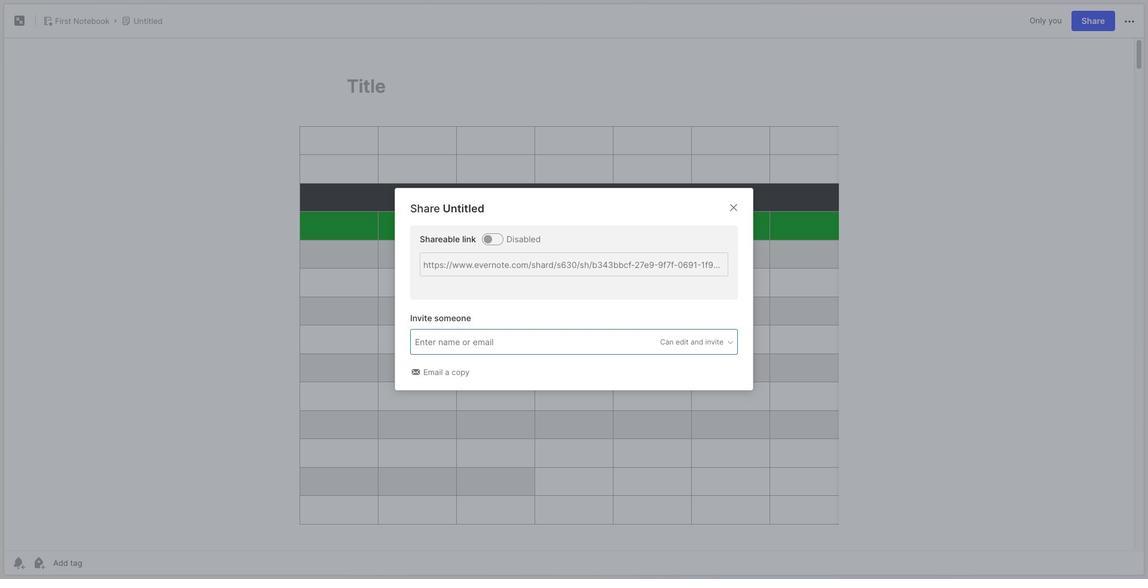 Task type: describe. For each thing, give the bounding box(es) containing it.
Add tag field
[[414, 336, 558, 349]]

collapse note image
[[13, 14, 27, 28]]

shared link switcher image
[[484, 235, 492, 243]]

Note Editor text field
[[4, 38, 1144, 550]]



Task type: locate. For each thing, give the bounding box(es) containing it.
add a reminder image
[[11, 556, 26, 570]]

close image
[[727, 201, 741, 215]]

add tag image
[[32, 556, 46, 570]]

note window element
[[4, 4, 1145, 575]]

Shared URL text field
[[420, 253, 729, 277]]

Select permission field
[[638, 337, 735, 348]]



Task type: vqa. For each thing, say whether or not it's contained in the screenshot.
Add tag field
yes



